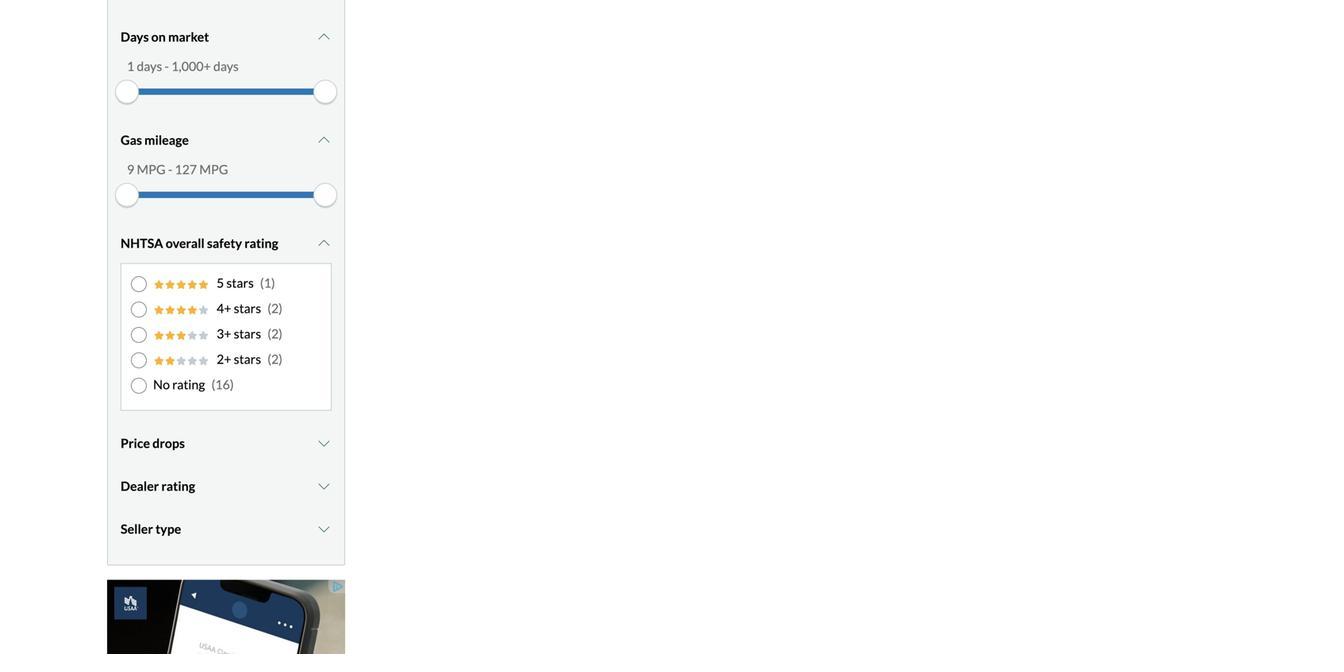 Task type: describe. For each thing, give the bounding box(es) containing it.
2+
[[217, 351, 231, 367]]

chevron down image for price drops
[[316, 437, 332, 450]]

price drops button
[[121, 423, 332, 463]]

chevron down image for dealer rating
[[316, 480, 332, 492]]

nhtsa overall safety rating button
[[121, 223, 332, 263]]

drops
[[153, 435, 185, 451]]

(1)
[[260, 275, 275, 290]]

days on market
[[121, 29, 209, 44]]

(2) for 2+ stars
[[268, 351, 283, 367]]

dealer
[[121, 478, 159, 494]]

gas
[[121, 132, 142, 147]]

1 days from the left
[[137, 58, 162, 74]]

seller type
[[121, 521, 181, 536]]

127
[[175, 161, 197, 177]]

stars for 2+ stars
[[234, 351, 261, 367]]

stars for 5 stars
[[227, 275, 254, 290]]

2 mpg from the left
[[199, 161, 228, 177]]

(2) for 3+ stars
[[268, 326, 283, 341]]

type
[[156, 521, 181, 536]]

1
[[127, 58, 134, 74]]

rating for no rating (16)
[[172, 376, 205, 392]]

3+ stars
[[217, 326, 261, 341]]

mileage
[[145, 132, 189, 147]]

nhtsa overall safety rating
[[121, 235, 278, 251]]

4+ stars
[[217, 300, 261, 316]]

gas mileage
[[121, 132, 189, 147]]

4+
[[217, 300, 231, 316]]

dealer rating
[[121, 478, 195, 494]]

safety
[[207, 235, 242, 251]]

nhtsa
[[121, 235, 163, 251]]

seller
[[121, 521, 153, 536]]

gas mileage button
[[121, 120, 332, 160]]



Task type: vqa. For each thing, say whether or not it's contained in the screenshot.
the Gas
yes



Task type: locate. For each thing, give the bounding box(es) containing it.
2 vertical spatial (2)
[[268, 351, 283, 367]]

5 stars
[[217, 275, 254, 290]]

2 chevron down image from the top
[[316, 237, 332, 249]]

(2)
[[268, 300, 283, 316], [268, 326, 283, 341], [268, 351, 283, 367]]

3 chevron down image from the top
[[316, 480, 332, 492]]

stars
[[227, 275, 254, 290], [234, 300, 261, 316], [234, 326, 261, 341], [234, 351, 261, 367]]

days
[[121, 29, 149, 44]]

stars right 5
[[227, 275, 254, 290]]

days down days on market dropdown button
[[213, 58, 239, 74]]

2 vertical spatial chevron down image
[[316, 480, 332, 492]]

- left 1,000+
[[165, 58, 169, 74]]

chevron down image inside dealer rating dropdown button
[[316, 480, 332, 492]]

1 chevron down image from the top
[[316, 134, 332, 146]]

advertisement region
[[107, 580, 345, 654]]

3 chevron down image from the top
[[316, 523, 332, 535]]

chevron down image inside seller type dropdown button
[[316, 523, 332, 535]]

chevron down image
[[316, 134, 332, 146], [316, 237, 332, 249], [316, 480, 332, 492]]

price
[[121, 435, 150, 451]]

1 vertical spatial (2)
[[268, 326, 283, 341]]

2 chevron down image from the top
[[316, 437, 332, 450]]

chevron down image for nhtsa overall safety rating
[[316, 237, 332, 249]]

2 (2) from the top
[[268, 326, 283, 341]]

rating for dealer rating
[[161, 478, 195, 494]]

9 mpg - 127 mpg
[[127, 161, 228, 177]]

days right 1
[[137, 58, 162, 74]]

stars right "3+"
[[234, 326, 261, 341]]

(2) down (1)
[[268, 300, 283, 316]]

1 vertical spatial rating
[[172, 376, 205, 392]]

rating right safety
[[245, 235, 278, 251]]

1 horizontal spatial mpg
[[199, 161, 228, 177]]

1 days - 1,000+ days
[[127, 58, 239, 74]]

1 mpg from the left
[[137, 161, 166, 177]]

- for days
[[165, 58, 169, 74]]

0 vertical spatial -
[[165, 58, 169, 74]]

(16)
[[212, 376, 234, 392]]

0 horizontal spatial mpg
[[137, 161, 166, 177]]

no rating (16)
[[153, 376, 234, 392]]

2 vertical spatial chevron down image
[[316, 523, 332, 535]]

3+
[[217, 326, 231, 341]]

no
[[153, 376, 170, 392]]

rating
[[245, 235, 278, 251], [172, 376, 205, 392], [161, 478, 195, 494]]

on
[[151, 29, 166, 44]]

chevron down image
[[316, 30, 332, 43], [316, 437, 332, 450], [316, 523, 332, 535]]

seller type button
[[121, 509, 332, 549]]

market
[[168, 29, 209, 44]]

0 vertical spatial rating
[[245, 235, 278, 251]]

9
[[127, 161, 134, 177]]

price drops
[[121, 435, 185, 451]]

- left the 127
[[168, 161, 172, 177]]

0 vertical spatial chevron down image
[[316, 30, 332, 43]]

1 vertical spatial chevron down image
[[316, 437, 332, 450]]

0 horizontal spatial days
[[137, 58, 162, 74]]

2 days from the left
[[213, 58, 239, 74]]

1 chevron down image from the top
[[316, 30, 332, 43]]

stars right 2+
[[234, 351, 261, 367]]

days
[[137, 58, 162, 74], [213, 58, 239, 74]]

5
[[217, 275, 224, 290]]

stars for 3+ stars
[[234, 326, 261, 341]]

2 vertical spatial rating
[[161, 478, 195, 494]]

chevron down image for days on market
[[316, 30, 332, 43]]

(2) for 4+ stars
[[268, 300, 283, 316]]

0 vertical spatial (2)
[[268, 300, 283, 316]]

1 (2) from the top
[[268, 300, 283, 316]]

1 vertical spatial chevron down image
[[316, 237, 332, 249]]

3 (2) from the top
[[268, 351, 283, 367]]

chevron down image for gas mileage
[[316, 134, 332, 146]]

chevron down image inside gas mileage 'dropdown button'
[[316, 134, 332, 146]]

(2) right 3+ stars
[[268, 326, 283, 341]]

rating right the "no"
[[172, 376, 205, 392]]

2+ stars
[[217, 351, 261, 367]]

1 vertical spatial -
[[168, 161, 172, 177]]

dealer rating button
[[121, 466, 332, 506]]

rating right dealer
[[161, 478, 195, 494]]

chevron down image for seller type
[[316, 523, 332, 535]]

overall
[[166, 235, 205, 251]]

1,000+
[[172, 58, 211, 74]]

mpg right 9
[[137, 161, 166, 177]]

1 horizontal spatial days
[[213, 58, 239, 74]]

stars for 4+ stars
[[234, 300, 261, 316]]

chevron down image inside the nhtsa overall safety rating dropdown button
[[316, 237, 332, 249]]

-
[[165, 58, 169, 74], [168, 161, 172, 177]]

chevron down image inside "price drops" dropdown button
[[316, 437, 332, 450]]

mpg right the 127
[[199, 161, 228, 177]]

- for mpg
[[168, 161, 172, 177]]

chevron down image inside days on market dropdown button
[[316, 30, 332, 43]]

days on market button
[[121, 17, 332, 57]]

mpg
[[137, 161, 166, 177], [199, 161, 228, 177]]

(2) right 2+ stars
[[268, 351, 283, 367]]

0 vertical spatial chevron down image
[[316, 134, 332, 146]]

stars right '4+'
[[234, 300, 261, 316]]



